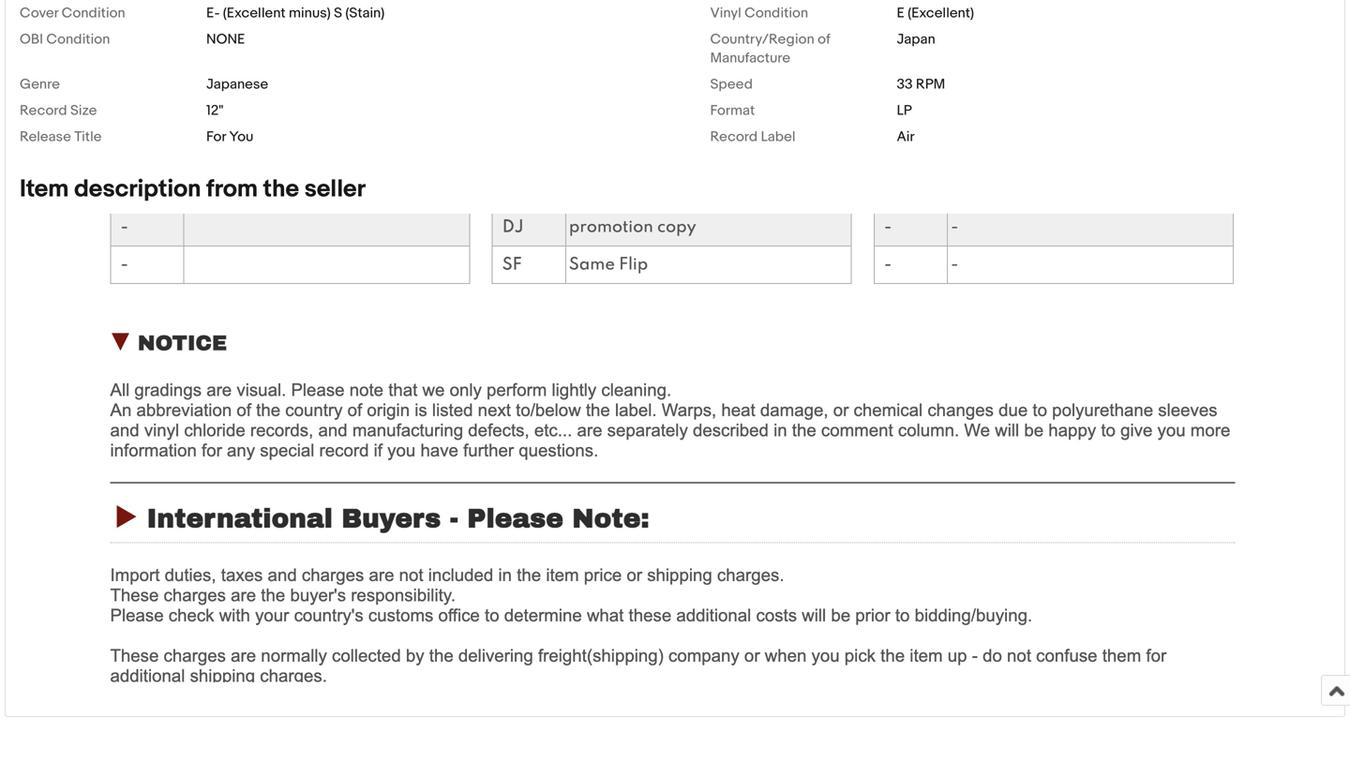 Task type: vqa. For each thing, say whether or not it's contained in the screenshot.


Task type: describe. For each thing, give the bounding box(es) containing it.
none
[[206, 31, 245, 48]]

air
[[897, 128, 915, 145]]

item description from the seller
[[20, 175, 366, 204]]

record for record label
[[711, 128, 758, 145]]

label
[[761, 128, 796, 145]]

vinyl condition
[[711, 5, 809, 21]]

condition for cover condition
[[62, 5, 125, 21]]

record label
[[711, 128, 796, 145]]

e (excellent)
[[897, 5, 975, 21]]

description
[[74, 175, 201, 204]]

country/region
[[711, 31, 815, 48]]

obi
[[20, 31, 43, 48]]

title
[[74, 128, 102, 145]]

(excellent)
[[908, 5, 975, 21]]

condition for vinyl condition
[[745, 5, 809, 21]]

cover
[[20, 5, 58, 21]]

from
[[206, 175, 258, 204]]

japanese
[[206, 76, 268, 93]]

format
[[711, 102, 755, 119]]

rpm
[[916, 76, 946, 93]]

e
[[897, 5, 905, 21]]

for you
[[206, 128, 254, 145]]

(excellent
[[223, 5, 286, 21]]

japan
[[897, 31, 936, 48]]

the
[[263, 175, 299, 204]]

lp
[[897, 102, 912, 119]]

release title
[[20, 128, 102, 145]]

item
[[20, 175, 69, 204]]

condition for obi condition
[[46, 31, 110, 48]]

release
[[20, 128, 71, 145]]

cover condition
[[20, 5, 125, 21]]



Task type: locate. For each thing, give the bounding box(es) containing it.
minus)
[[289, 5, 331, 21]]

seller
[[305, 175, 366, 204]]

(stain)
[[346, 5, 385, 21]]

vinyl
[[711, 5, 742, 21]]

manufacture
[[711, 50, 791, 66]]

country/region of manufacture
[[711, 31, 831, 66]]

condition
[[62, 5, 125, 21], [745, 5, 809, 21], [46, 31, 110, 48]]

1 vertical spatial record
[[711, 128, 758, 145]]

condition down cover condition
[[46, 31, 110, 48]]

0 horizontal spatial record
[[20, 102, 67, 119]]

speed
[[711, 76, 753, 93]]

33 rpm
[[897, 76, 946, 93]]

33
[[897, 76, 913, 93]]

condition up country/region
[[745, 5, 809, 21]]

you
[[229, 128, 254, 145]]

record up release
[[20, 102, 67, 119]]

record
[[20, 102, 67, 119], [711, 128, 758, 145]]

for
[[206, 128, 226, 145]]

12"
[[206, 102, 224, 119]]

obi condition
[[20, 31, 110, 48]]

condition up obi condition
[[62, 5, 125, 21]]

e-
[[206, 5, 220, 21]]

1 horizontal spatial record
[[711, 128, 758, 145]]

s
[[334, 5, 342, 21]]

size
[[70, 102, 97, 119]]

record size
[[20, 102, 97, 119]]

record down format
[[711, 128, 758, 145]]

e- (excellent minus) s (stain)
[[206, 5, 385, 21]]

genre
[[20, 76, 60, 93]]

0 vertical spatial record
[[20, 102, 67, 119]]

of
[[818, 31, 831, 48]]

record for record size
[[20, 102, 67, 119]]



